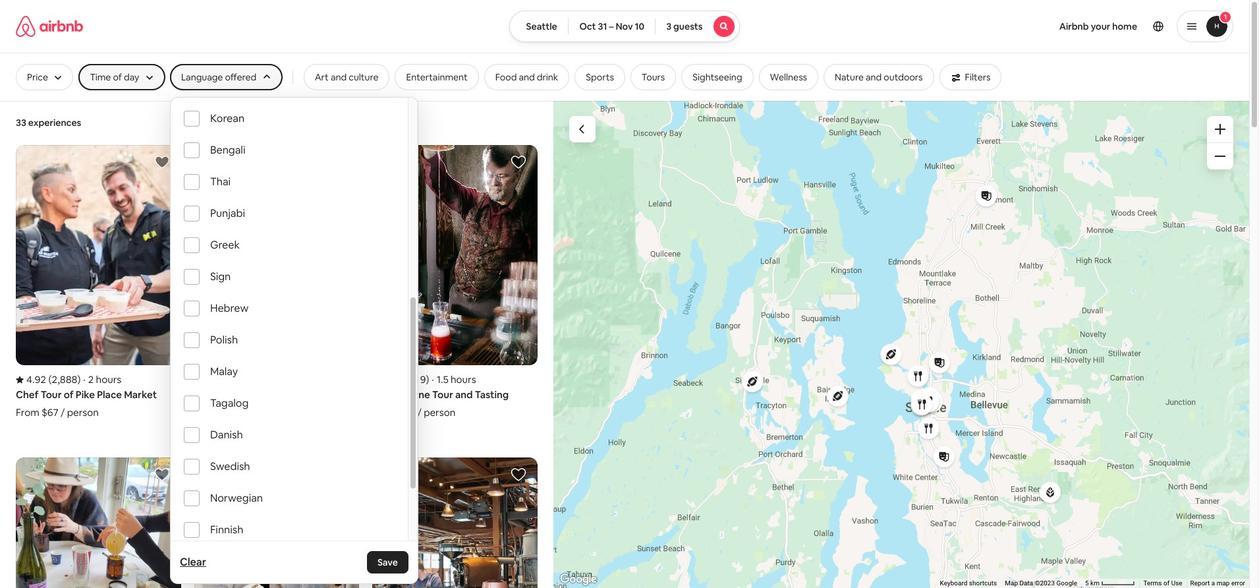 Task type: describe. For each thing, give the bounding box(es) containing it.
tea & tisane tour and tasting group
[[373, 145, 538, 419]]

terms of use link
[[1144, 580, 1183, 587]]

4.88 (263)
[[205, 373, 251, 386]]

map data ©2023 google
[[1006, 580, 1078, 587]]

©2023
[[1035, 580, 1055, 587]]

keyboard
[[940, 580, 968, 587]]

and for nature
[[866, 71, 882, 83]]

33 experiences
[[16, 117, 81, 129]]

danish
[[210, 428, 243, 442]]

4.92
[[26, 373, 46, 386]]

person inside 4.98 (319) · 1.5 hours tea & tisane tour and tasting from $45 / person
[[424, 406, 456, 419]]

–
[[609, 20, 614, 32]]

drink
[[537, 71, 559, 83]]

and inside 4.98 (319) · 1.5 hours tea & tisane tour and tasting from $45 / person
[[456, 388, 473, 401]]

and inside mad scientist cocktail and mocktail lab from $87 / person
[[300, 388, 317, 401]]

art
[[315, 71, 329, 83]]

&
[[391, 388, 398, 401]]

outdoors
[[884, 71, 923, 83]]

oct 31 – nov 10 button
[[569, 11, 656, 42]]

keyboard shortcuts
[[940, 580, 998, 587]]

· inside 4.98 (319) · 1.5 hours tea & tisane tour and tasting from $45 / person
[[432, 373, 434, 386]]

save button
[[367, 551, 409, 574]]

· 2 hours
[[83, 373, 121, 386]]

google map
showing 20 experiences. region
[[554, 100, 1250, 588]]

seattle button
[[510, 11, 569, 42]]

from for mad scientist cocktail and mocktail lab
[[194, 419, 218, 431]]

/ inside 4.98 (319) · 1.5 hours tea & tisane tour and tasting from $45 / person
[[418, 406, 422, 419]]

Nature and outdoors button
[[824, 64, 935, 90]]

/ for mocktail
[[239, 419, 243, 431]]

4.92 out of 5 average rating,  2,888 reviews image
[[16, 373, 81, 386]]

1 horizontal spatial of
[[1164, 580, 1170, 587]]

chef tour of pike place market group
[[16, 145, 181, 419]]

malay
[[210, 365, 238, 378]]

cocktail
[[259, 388, 298, 401]]

lab
[[194, 401, 211, 414]]

korean
[[210, 111, 245, 125]]

tasting
[[475, 388, 509, 401]]

nature
[[835, 71, 864, 83]]

finnish
[[210, 523, 243, 537]]

from for chef tour of pike place market
[[16, 406, 39, 419]]

$67
[[41, 406, 59, 419]]

oct 31 – nov 10
[[580, 20, 645, 32]]

mocktail
[[320, 388, 360, 401]]

terms of use
[[1144, 580, 1183, 587]]

Entertainment button
[[395, 64, 479, 90]]

3
[[667, 20, 672, 32]]

1.5
[[437, 373, 449, 386]]

sign
[[210, 270, 231, 283]]

tagalog
[[210, 396, 249, 410]]

of inside chef tour of pike place market from $67 / person
[[64, 388, 74, 401]]

save
[[378, 556, 398, 568]]

hebrew
[[210, 301, 249, 315]]

thai
[[210, 175, 231, 189]]

food and drink
[[496, 71, 559, 83]]

art and culture
[[315, 71, 379, 83]]

chef
[[16, 388, 39, 401]]

clear button
[[173, 549, 213, 576]]

food
[[496, 71, 517, 83]]

pike
[[76, 388, 95, 401]]

$45
[[398, 406, 415, 419]]

wellness
[[770, 71, 808, 83]]

data
[[1020, 580, 1034, 587]]

from inside 4.98 (319) · 1.5 hours tea & tisane tour and tasting from $45 / person
[[373, 406, 396, 419]]

km
[[1091, 580, 1100, 587]]

google
[[1057, 580, 1078, 587]]

Food and drink button
[[484, 64, 570, 90]]

hours inside 4.98 (319) · 1.5 hours tea & tisane tour and tasting from $45 / person
[[451, 373, 476, 386]]

keyboard shortcuts button
[[940, 579, 998, 588]]

a
[[1212, 580, 1216, 587]]

report a map error link
[[1191, 580, 1246, 587]]

3 guests
[[667, 20, 703, 32]]

map
[[1217, 580, 1230, 587]]

/ for place
[[61, 406, 65, 419]]

Sightseeing button
[[682, 64, 754, 90]]

zoom out image
[[1216, 151, 1226, 162]]

5 km button
[[1082, 579, 1140, 588]]

chef tour of pike place market from $67 / person
[[16, 388, 157, 419]]

tea
[[373, 388, 389, 401]]

shortcuts
[[970, 580, 998, 587]]



Task type: locate. For each thing, give the bounding box(es) containing it.
use
[[1172, 580, 1183, 587]]

(319)
[[405, 373, 429, 386]]

and
[[331, 71, 347, 83], [519, 71, 535, 83], [866, 71, 882, 83], [300, 388, 317, 401], [456, 388, 473, 401]]

/ inside mad scientist cocktail and mocktail lab from $87 / person
[[239, 419, 243, 431]]

$87
[[220, 419, 237, 431]]

of left use
[[1164, 580, 1170, 587]]

· left 2
[[83, 373, 86, 386]]

/ right $45 in the left bottom of the page
[[418, 406, 422, 419]]

map
[[1006, 580, 1019, 587]]

profile element
[[756, 0, 1234, 53]]

2
[[88, 373, 94, 386]]

0 horizontal spatial ·
[[83, 373, 86, 386]]

tour inside 4.98 (319) · 1.5 hours tea & tisane tour and tasting from $45 / person
[[432, 388, 453, 401]]

tour down the 4.92 (2,888)
[[41, 388, 62, 401]]

4.98 out of 5 average rating,  319 reviews image
[[373, 373, 429, 386]]

from down the tea
[[373, 406, 396, 419]]

bengali
[[210, 143, 246, 157]]

from down lab
[[194, 419, 218, 431]]

2 hours from the left
[[451, 373, 476, 386]]

offered
[[225, 71, 257, 83]]

0 vertical spatial of
[[64, 388, 74, 401]]

· inside chef tour of pike place market group
[[83, 373, 86, 386]]

hours right "1.5"
[[451, 373, 476, 386]]

1 horizontal spatial person
[[245, 419, 277, 431]]

1 horizontal spatial tour
[[432, 388, 453, 401]]

report
[[1191, 580, 1211, 587]]

zoom in image
[[1216, 124, 1226, 134]]

and for food
[[519, 71, 535, 83]]

/
[[61, 406, 65, 419], [418, 406, 422, 419], [239, 419, 243, 431]]

2 horizontal spatial person
[[424, 406, 456, 419]]

tour
[[41, 388, 62, 401], [432, 388, 453, 401]]

add to wishlist image
[[154, 154, 170, 170], [154, 467, 170, 483], [511, 467, 527, 483]]

0 horizontal spatial /
[[61, 406, 65, 419]]

person inside chef tour of pike place market from $67 / person
[[67, 406, 99, 419]]

clear
[[180, 555, 206, 569]]

person down pike
[[67, 406, 99, 419]]

add to wishlist image
[[511, 154, 527, 170]]

1 hours from the left
[[96, 373, 121, 386]]

tisane
[[400, 388, 430, 401]]

0 horizontal spatial tour
[[41, 388, 62, 401]]

person for place
[[67, 406, 99, 419]]

nov
[[616, 20, 633, 32]]

from inside mad scientist cocktail and mocktail lab from $87 / person
[[194, 419, 218, 431]]

0 horizontal spatial person
[[67, 406, 99, 419]]

(263)
[[227, 373, 251, 386]]

and for art
[[331, 71, 347, 83]]

person inside mad scientist cocktail and mocktail lab from $87 / person
[[245, 419, 277, 431]]

2 horizontal spatial /
[[418, 406, 422, 419]]

5
[[1086, 580, 1090, 587]]

and right nature
[[866, 71, 882, 83]]

None search field
[[510, 11, 740, 42]]

sightseeing
[[693, 71, 743, 83]]

sports
[[586, 71, 614, 83]]

oct
[[580, 20, 596, 32]]

hours inside chef tour of pike place market group
[[96, 373, 121, 386]]

google image
[[557, 571, 601, 588]]

4.98 (319) · 1.5 hours tea & tisane tour and tasting from $45 / person
[[373, 373, 509, 419]]

mad scientist cocktail and mocktail lab group
[[194, 145, 360, 431]]

experiences
[[28, 117, 81, 129]]

1 vertical spatial of
[[1164, 580, 1170, 587]]

10
[[635, 20, 645, 32]]

/ right $67
[[61, 406, 65, 419]]

error
[[1232, 580, 1246, 587]]

Sports button
[[575, 64, 626, 90]]

5 km
[[1086, 580, 1102, 587]]

person right $87
[[245, 419, 277, 431]]

1 horizontal spatial from
[[194, 419, 218, 431]]

seattle
[[526, 20, 558, 32]]

tours
[[642, 71, 665, 83]]

1 horizontal spatial /
[[239, 419, 243, 431]]

4.88
[[205, 373, 225, 386]]

31
[[598, 20, 608, 32]]

language offered button
[[170, 64, 282, 90]]

punjabi
[[210, 206, 245, 220]]

/ inside chef tour of pike place market from $67 / person
[[61, 406, 65, 419]]

1 · from the left
[[83, 373, 86, 386]]

guests
[[674, 20, 703, 32]]

0 horizontal spatial from
[[16, 406, 39, 419]]

4.88 out of 5 average rating,  263 reviews image
[[194, 373, 251, 386]]

2 tour from the left
[[432, 388, 453, 401]]

language
[[181, 71, 223, 83]]

0 horizontal spatial of
[[64, 388, 74, 401]]

person for mocktail
[[245, 419, 277, 431]]

2 horizontal spatial from
[[373, 406, 396, 419]]

greek
[[210, 238, 240, 252]]

·
[[83, 373, 86, 386], [432, 373, 434, 386]]

Tours button
[[631, 64, 677, 90]]

1 horizontal spatial ·
[[432, 373, 434, 386]]

polish
[[210, 333, 238, 347]]

/ right $87
[[239, 419, 243, 431]]

1 horizontal spatial hours
[[451, 373, 476, 386]]

norwegian
[[210, 491, 263, 505]]

hours up place
[[96, 373, 121, 386]]

market
[[124, 388, 157, 401]]

mad scientist cocktail and mocktail lab from $87 / person
[[194, 388, 360, 431]]

of down the (2,888)
[[64, 388, 74, 401]]

mad
[[194, 388, 214, 401]]

1 tour from the left
[[41, 388, 62, 401]]

terms
[[1144, 580, 1163, 587]]

0 horizontal spatial hours
[[96, 373, 121, 386]]

person
[[67, 406, 99, 419], [424, 406, 456, 419], [245, 419, 277, 431]]

· left "1.5"
[[432, 373, 434, 386]]

from down chef
[[16, 406, 39, 419]]

3 guests button
[[655, 11, 740, 42]]

nature and outdoors
[[835, 71, 923, 83]]

none search field containing seattle
[[510, 11, 740, 42]]

swedish
[[210, 460, 250, 473]]

(2,888)
[[48, 373, 81, 386]]

scientist
[[216, 388, 257, 401]]

Art and culture button
[[304, 64, 390, 90]]

place
[[97, 388, 122, 401]]

and left drink at the left of the page
[[519, 71, 535, 83]]

entertainment
[[406, 71, 468, 83]]

tour down "1.5"
[[432, 388, 453, 401]]

Wellness button
[[759, 64, 819, 90]]

and right cocktail
[[300, 388, 317, 401]]

of
[[64, 388, 74, 401], [1164, 580, 1170, 587]]

tour inside chef tour of pike place market from $67 / person
[[41, 388, 62, 401]]

from inside chef tour of pike place market from $67 / person
[[16, 406, 39, 419]]

33
[[16, 117, 26, 129]]

culture
[[349, 71, 379, 83]]

person down tisane
[[424, 406, 456, 419]]

4.92 (2,888)
[[26, 373, 81, 386]]

report a map error
[[1191, 580, 1246, 587]]

2 · from the left
[[432, 373, 434, 386]]

and right the art
[[331, 71, 347, 83]]

and left "tasting"
[[456, 388, 473, 401]]

language offered
[[181, 71, 257, 83]]



Task type: vqa. For each thing, say whether or not it's contained in the screenshot.
person corresponding to Place
yes



